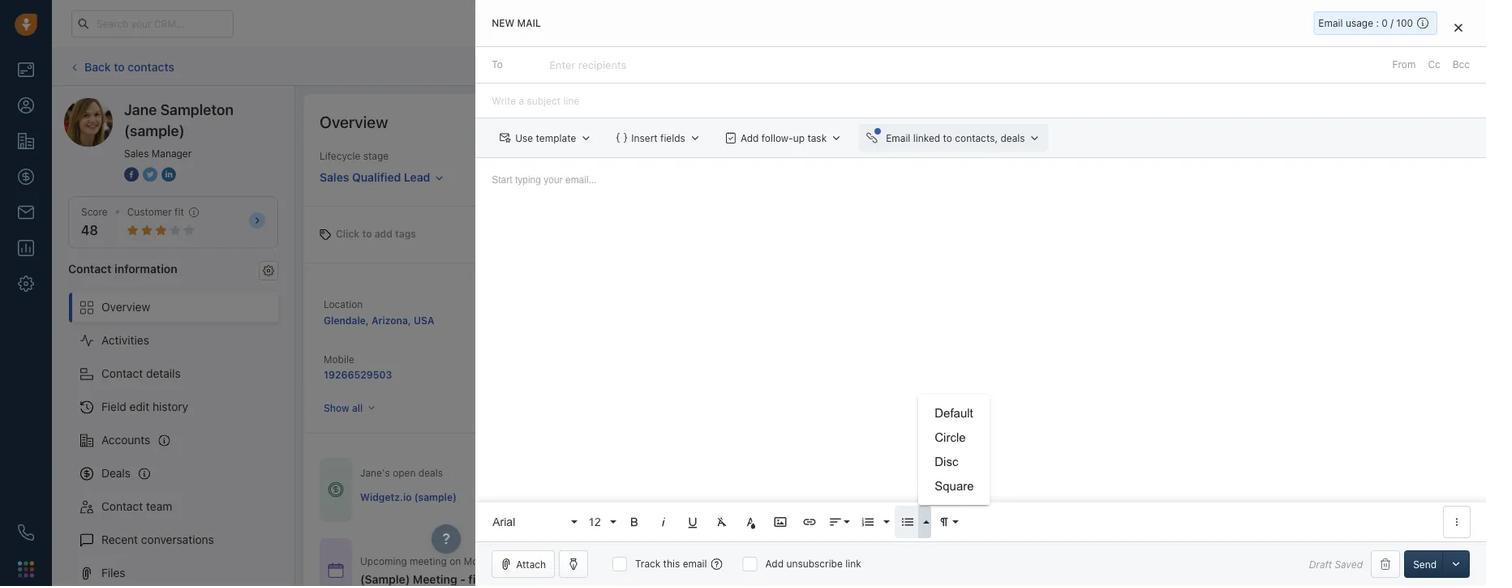 Task type: describe. For each thing, give the bounding box(es) containing it.
twitter circled image
[[143, 166, 157, 183]]

underline (⌘u) image
[[686, 515, 701, 530]]

disc link
[[919, 450, 991, 475]]

widgetz.io (sample)
[[360, 492, 457, 503]]

activities
[[101, 334, 149, 347]]

mobile 19266529503
[[324, 354, 392, 381]]

contacts,
[[955, 132, 998, 144]]

insert link (⌘k) image
[[803, 515, 817, 530]]

fit
[[175, 207, 184, 218]]

circle
[[935, 431, 966, 445]]

1 vertical spatial deal
[[611, 573, 635, 587]]

team
[[146, 500, 172, 514]]

saved
[[1335, 559, 1363, 570]]

linkedin circled image
[[161, 166, 176, 183]]

add for add unsubscribe link
[[766, 559, 784, 570]]

square link
[[919, 475, 991, 499]]

sales for sales manager
[[124, 148, 149, 159]]

2 nov, from the left
[[652, 556, 672, 567]]

italic (⌘i) image
[[657, 515, 671, 530]]

19266529503 link
[[324, 369, 392, 381]]

recent
[[101, 534, 138, 547]]

0 vertical spatial overview
[[320, 112, 388, 131]]

lifecycle stage
[[320, 151, 389, 162]]

email for email linked to contacts, deals
[[886, 132, 911, 144]]

track this email
[[635, 559, 707, 570]]

details
[[146, 367, 181, 381]]

about
[[556, 573, 588, 587]]

wed
[[616, 556, 636, 567]]

location
[[324, 299, 363, 310]]

arizona,
[[372, 315, 411, 326]]

add
[[375, 228, 393, 240]]

email for email usage : 0 / 100
[[1319, 17, 1344, 29]]

contact for contact team
[[101, 500, 143, 514]]

score
[[81, 207, 108, 218]]

insert fields
[[632, 132, 686, 144]]

attach
[[516, 559, 546, 570]]

from
[[550, 556, 571, 567]]

all
[[352, 403, 363, 414]]

contact information
[[68, 262, 177, 275]]

mng settings image
[[263, 265, 274, 277]]

email usage : 0 / 100
[[1319, 17, 1414, 29]]

insert fields button
[[608, 124, 709, 152]]

facebook circled image
[[124, 166, 139, 183]]

history
[[153, 401, 188, 414]]

add unsubscribe link
[[766, 559, 862, 570]]

customer
[[127, 207, 172, 218]]

new inside dialog
[[492, 17, 515, 29]]

Enter recipients text field
[[550, 52, 630, 78]]

template
[[536, 132, 576, 144]]

jane sampleton (sample)
[[124, 101, 234, 139]]

fields
[[661, 132, 686, 144]]

recent conversations
[[101, 534, 214, 547]]

application containing default
[[476, 158, 1487, 542]]

to left wed
[[604, 556, 613, 567]]

in
[[892, 491, 900, 503]]

accounts
[[101, 434, 150, 447]]

email linked to contacts, deals button
[[859, 124, 1049, 152]]

field
[[101, 401, 126, 414]]

bcc
[[1453, 59, 1470, 70]]

15
[[639, 556, 649, 567]]

attach button
[[492, 551, 555, 579]]

sales qualified lead link
[[320, 163, 444, 186]]

48
[[81, 223, 98, 238]]

open
[[393, 468, 416, 479]]

(sample) inside 'jane sampleton (sample)'
[[124, 122, 185, 139]]

tags
[[395, 228, 416, 240]]

lifecycle
[[320, 151, 361, 162]]

add for add follow-up task
[[741, 132, 759, 144]]

arial
[[493, 516, 516, 529]]

to left the add at left top
[[362, 228, 372, 240]]

3
[[902, 491, 909, 503]]

insert image (⌘p) image
[[774, 515, 788, 530]]

48 button
[[81, 223, 98, 238]]

new mail
[[492, 17, 541, 29]]

default link
[[919, 402, 991, 426]]

unsubscribe
[[787, 559, 843, 570]]

new inside row
[[696, 492, 717, 503]]

linked
[[914, 132, 941, 144]]

follow-
[[762, 132, 793, 144]]

1 nov, from the left
[[500, 556, 520, 567]]

phone image
[[18, 525, 34, 541]]

square
[[935, 480, 974, 493]]

email linked to contacts, deals
[[886, 132, 1025, 144]]

close image
[[1455, 23, 1463, 32]]

00:00
[[713, 556, 741, 567]]

to
[[492, 59, 503, 70]]

use
[[516, 132, 533, 144]]

meeting
[[413, 573, 457, 587]]

the
[[591, 573, 608, 587]]

this
[[664, 559, 680, 570]]



Task type: vqa. For each thing, say whether or not it's contained in the screenshot.
the Add product
no



Task type: locate. For each thing, give the bounding box(es) containing it.
sampleton
[[160, 101, 234, 118]]

mobile
[[324, 354, 354, 366]]

0
[[1382, 17, 1388, 29]]

1 vertical spatial overview
[[101, 301, 150, 314]]

contact
[[68, 262, 112, 275], [101, 367, 143, 381], [101, 500, 143, 514]]

nov, right 15
[[652, 556, 672, 567]]

add for add deal
[[1357, 61, 1375, 73]]

email inside 'button'
[[886, 132, 911, 144]]

deals
[[101, 467, 131, 480]]

default
[[935, 407, 974, 420]]

edit
[[130, 401, 149, 414]]

glendale,
[[324, 315, 369, 326]]

draft saved
[[1310, 559, 1363, 570]]

/
[[1391, 17, 1394, 29]]

link
[[846, 559, 862, 570]]

0 horizontal spatial overview
[[101, 301, 150, 314]]

add follow-up task button
[[717, 124, 851, 152], [717, 124, 851, 152]]

add left the from
[[1357, 61, 1375, 73]]

1 vertical spatial add
[[741, 132, 759, 144]]

phone element
[[10, 517, 42, 549]]

deal
[[1378, 61, 1397, 73], [611, 573, 635, 587]]

deals right open
[[419, 468, 443, 479]]

closes in 3 days
[[858, 491, 933, 503]]

0 vertical spatial email
[[1319, 17, 1344, 29]]

contact down activities at the bottom left of the page
[[101, 367, 143, 381]]

cc
[[1429, 59, 1441, 70]]

freshworks switcher image
[[18, 562, 34, 578]]

new left mail
[[492, 17, 515, 29]]

0 horizontal spatial add
[[741, 132, 759, 144]]

1 horizontal spatial email
[[1319, 17, 1344, 29]]

0 vertical spatial (sample)
[[124, 122, 185, 139]]

0 vertical spatial deal
[[1378, 61, 1397, 73]]

sales for sales qualified lead
[[320, 171, 349, 184]]

deals right contacts,
[[1001, 132, 1025, 144]]

2 horizontal spatial add
[[1357, 61, 1375, 73]]

contact down 48
[[68, 262, 112, 275]]

deals inside 'button'
[[1001, 132, 1025, 144]]

closes
[[858, 491, 889, 503]]

0 vertical spatial add
[[1357, 61, 1375, 73]]

overview
[[1413, 116, 1453, 127]]

2 horizontal spatial new
[[696, 492, 717, 503]]

1 horizontal spatial overview
[[320, 112, 388, 131]]

Search your CRM... text field
[[71, 10, 234, 38]]

click to add tags
[[336, 228, 416, 240]]

2 vertical spatial add
[[766, 559, 784, 570]]

0 horizontal spatial 2023
[[523, 556, 547, 567]]

qualified
[[352, 171, 401, 184]]

task
[[808, 132, 827, 144]]

0 horizontal spatial (sample)
[[124, 122, 185, 139]]

to right linked
[[943, 132, 953, 144]]

1 horizontal spatial add
[[766, 559, 784, 570]]

row containing closes in 3 days
[[360, 481, 1023, 515]]

0 horizontal spatial new
[[492, 17, 515, 29]]

(sample) down open
[[414, 492, 457, 503]]

back
[[84, 60, 111, 73]]

new
[[492, 17, 515, 29], [558, 173, 579, 185], [696, 492, 717, 503]]

(sample) inside row
[[414, 492, 457, 503]]

insert
[[632, 132, 658, 144]]

0 horizontal spatial sales
[[124, 148, 149, 159]]

deal down 0
[[1378, 61, 1397, 73]]

use template button
[[492, 124, 600, 152]]

1 vertical spatial deals
[[419, 468, 443, 479]]

1 horizontal spatial new
[[558, 173, 579, 185]]

final
[[469, 573, 492, 587]]

0 vertical spatial new
[[492, 17, 515, 29]]

1 horizontal spatial deal
[[1378, 61, 1397, 73]]

sales manager
[[124, 148, 192, 159]]

1 vertical spatial contact
[[101, 367, 143, 381]]

contact for contact information
[[68, 262, 112, 275]]

5,600
[[536, 492, 563, 503]]

new up the underline (⌘u) image
[[696, 492, 717, 503]]

back to contacts
[[84, 60, 174, 73]]

add left 'follow-'
[[741, 132, 759, 144]]

jane's
[[360, 468, 390, 479]]

email
[[1319, 17, 1344, 29], [886, 132, 911, 144]]

0 vertical spatial sales
[[124, 148, 149, 159]]

up
[[793, 132, 805, 144]]

1 vertical spatial new
[[558, 173, 579, 185]]

email
[[683, 559, 707, 570]]

sales down lifecycle
[[320, 171, 349, 184]]

usage
[[1346, 17, 1374, 29]]

2 2023 from the left
[[675, 556, 699, 567]]

at
[[702, 556, 711, 567]]

customize overview button
[[1337, 110, 1462, 133]]

manager
[[152, 148, 192, 159]]

sales up facebook circled icon
[[124, 148, 149, 159]]

2023
[[523, 556, 547, 567], [675, 556, 699, 567]]

0 horizontal spatial deals
[[419, 468, 443, 479]]

$ 5,600
[[527, 492, 563, 503]]

text color image
[[744, 515, 759, 530]]

sales inside sales qualified lead link
[[320, 171, 349, 184]]

deals
[[1001, 132, 1025, 144], [419, 468, 443, 479]]

circle link
[[919, 426, 991, 450]]

field edit history
[[101, 401, 188, 414]]

email left usage
[[1319, 17, 1344, 29]]

1 horizontal spatial (sample)
[[414, 492, 457, 503]]

mon
[[464, 556, 484, 567]]

0 horizontal spatial deal
[[611, 573, 635, 587]]

nov,
[[500, 556, 520, 567], [652, 556, 672, 567]]

0 horizontal spatial email
[[886, 132, 911, 144]]

to
[[114, 60, 125, 73], [943, 132, 953, 144], [362, 228, 372, 240], [604, 556, 613, 567]]

new link
[[482, 169, 645, 189]]

new inside new link
[[558, 173, 579, 185]]

0 vertical spatial deals
[[1001, 132, 1025, 144]]

dialog
[[476, 0, 1487, 587]]

1 horizontal spatial container_wx8msf4aqz5i3rn1 image
[[636, 574, 648, 586]]

overview up lifecycle stage in the left of the page
[[320, 112, 388, 131]]

1 horizontal spatial deals
[[1001, 132, 1025, 144]]

add follow-up task
[[741, 132, 827, 144]]

1 horizontal spatial nov,
[[652, 556, 672, 567]]

files
[[101, 567, 125, 580]]

contact for contact details
[[101, 367, 143, 381]]

draft
[[1310, 559, 1333, 570]]

nov, right 13
[[500, 556, 520, 567]]

mail
[[517, 17, 541, 29]]

widgetz.io (sample) link
[[360, 491, 457, 505]]

1 vertical spatial sales
[[320, 171, 349, 184]]

add inside button
[[1357, 61, 1375, 73]]

add deal
[[1357, 61, 1397, 73]]

application
[[476, 158, 1487, 542]]

meeting
[[410, 556, 447, 567]]

overview up activities at the bottom left of the page
[[101, 301, 150, 314]]

:
[[1377, 17, 1380, 29]]

conversations
[[141, 534, 214, 547]]

container_wx8msf4aqz5i3rn1 image
[[328, 482, 344, 498]]

1 vertical spatial (sample)
[[414, 492, 457, 503]]

sales
[[124, 148, 149, 159], [320, 171, 349, 184]]

customer fit
[[127, 207, 184, 218]]

1 vertical spatial email
[[886, 132, 911, 144]]

1 horizontal spatial 2023
[[675, 556, 699, 567]]

1 2023 from the left
[[523, 556, 547, 567]]

deal down wed
[[611, 573, 635, 587]]

(sample) up sales manager
[[124, 122, 185, 139]]

container_wx8msf4aqz5i3rn1 image
[[328, 563, 344, 579], [636, 574, 648, 586]]

back to contacts link
[[68, 54, 175, 80]]

glendale, arizona, usa link
[[324, 315, 435, 326]]

(sample) meeting - final discussion about the deal
[[360, 573, 635, 587]]

status
[[482, 151, 511, 162]]

contact up the recent
[[101, 500, 143, 514]]

jane's open deals
[[360, 468, 443, 479]]

add deal button
[[1333, 53, 1406, 81]]

from
[[1393, 59, 1416, 70]]

clear formatting image
[[715, 515, 730, 530]]

container_wx8msf4aqz5i3rn1 image down track on the bottom left of page
[[636, 574, 648, 586]]

1 horizontal spatial sales
[[320, 171, 349, 184]]

unordered list image
[[901, 515, 916, 530]]

customize
[[1361, 116, 1410, 127]]

2 vertical spatial contact
[[101, 500, 143, 514]]

email image
[[1326, 17, 1337, 31]]

19266529503
[[324, 369, 392, 381]]

upcoming
[[360, 556, 407, 567]]

disc
[[935, 456, 959, 469]]

deal inside button
[[1378, 61, 1397, 73]]

dialog containing default
[[476, 0, 1487, 587]]

track
[[635, 559, 661, 570]]

container_wx8msf4aqz5i3rn1 image left upcoming
[[328, 563, 344, 579]]

0 horizontal spatial nov,
[[500, 556, 520, 567]]

show all
[[324, 403, 363, 414]]

$
[[527, 492, 533, 503]]

2023 up discussion
[[523, 556, 547, 567]]

-
[[460, 573, 466, 587]]

2023 left the at
[[675, 556, 699, 567]]

days
[[911, 491, 933, 503]]

to inside 'button'
[[943, 132, 953, 144]]

0 vertical spatial contact
[[68, 262, 112, 275]]

2 vertical spatial new
[[696, 492, 717, 503]]

email left linked
[[886, 132, 911, 144]]

Write a subject line text field
[[476, 84, 1487, 118]]

contact team
[[101, 500, 172, 514]]

lead
[[404, 171, 430, 184]]

new down template
[[558, 173, 579, 185]]

add left the unsubscribe
[[766, 559, 784, 570]]

12
[[589, 516, 601, 529]]

row
[[360, 481, 1023, 515]]

0 horizontal spatial container_wx8msf4aqz5i3rn1 image
[[328, 563, 344, 579]]

to right back
[[114, 60, 125, 73]]

widgetz.io
[[360, 492, 412, 503]]

send button
[[1405, 551, 1446, 579]]

(sample)
[[124, 122, 185, 139], [414, 492, 457, 503]]



